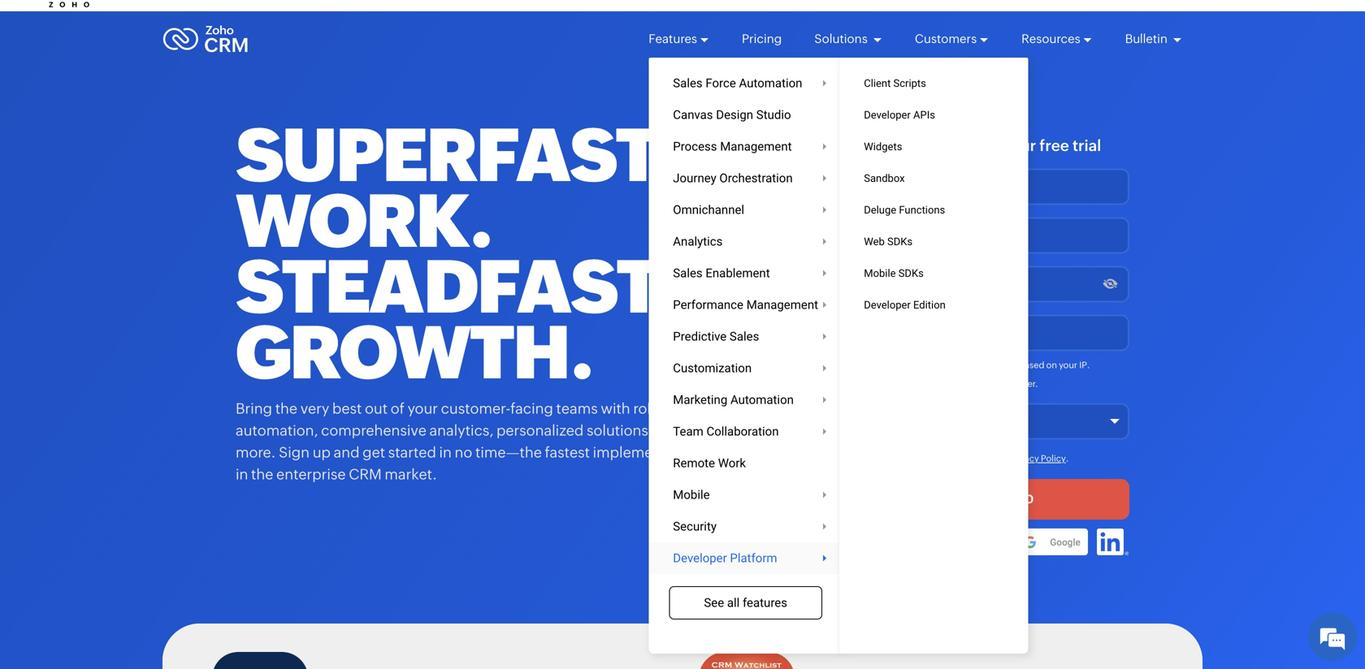 Task type: describe. For each thing, give the bounding box(es) containing it.
teams
[[556, 401, 598, 417]]

management for process management
[[720, 139, 792, 154]]

analytics
[[673, 235, 723, 249]]

ip
[[1080, 361, 1088, 371]]

work.
[[236, 179, 492, 263]]

your inside superfast work. steadfast growth. bring the very best out of your customer-facing teams with robust automation, comprehensive analytics, personalized solutions, and more. sign up and get started in no time—the fastest implementation in the enterprise crm market.
[[408, 401, 438, 417]]

mobile for mobile sdks
[[864, 267, 896, 280]]

see all features link
[[669, 587, 823, 620]]

performance management
[[673, 298, 819, 312]]

superfast
[[236, 113, 659, 198]]

sales force automation link
[[649, 67, 843, 99]]

steadfast
[[236, 245, 660, 329]]

web sdks link
[[840, 226, 1029, 258]]

edition
[[914, 299, 946, 311]]

team collaboration link
[[649, 416, 843, 448]]

canvas design studio
[[673, 108, 791, 122]]

platform
[[730, 552, 778, 566]]

policy
[[1041, 454, 1066, 464]]

facing
[[511, 401, 553, 417]]

security
[[673, 520, 717, 534]]

get
[[363, 445, 385, 461]]

customer-
[[441, 401, 511, 417]]

journey
[[673, 171, 717, 185]]

mobile sdks
[[864, 267, 924, 280]]

free
[[1040, 137, 1070, 154]]

comprehensive
[[321, 423, 427, 439]]

0 vertical spatial automation
[[739, 76, 803, 90]]

marketing automation link
[[649, 384, 843, 416]]

automation,
[[236, 423, 318, 439]]

0 vertical spatial your
[[1003, 137, 1037, 154]]

1 vertical spatial .
[[1066, 454, 1069, 464]]

force
[[706, 76, 736, 90]]

remote work
[[673, 456, 746, 471]]

mobile sdks link
[[840, 258, 1029, 289]]

of
[[391, 401, 405, 417]]

functions
[[899, 204, 946, 216]]

developer apis link
[[840, 99, 1029, 131]]

predictive sales
[[673, 330, 760, 344]]

client scripts
[[864, 77, 927, 89]]

features
[[743, 596, 788, 610]]

deluge functions link
[[840, 194, 1029, 226]]

marketing automation
[[673, 393, 794, 407]]

process management
[[673, 139, 792, 154]]

solutions,
[[587, 423, 653, 439]]

sales enablement link
[[649, 258, 843, 289]]

orchestration
[[720, 171, 793, 185]]

predictive sales link
[[649, 321, 843, 353]]

features
[[649, 32, 697, 46]]

1 horizontal spatial started
[[912, 137, 964, 154]]

all
[[727, 596, 740, 610]]

sales for sales enablement
[[673, 266, 703, 280]]

time—the
[[476, 445, 542, 461]]

design
[[716, 108, 754, 122]]

sdks for mobile sdks
[[899, 267, 924, 280]]

up
[[313, 445, 331, 461]]

solutions
[[815, 32, 870, 46]]

apis
[[914, 109, 936, 121]]

market.
[[385, 467, 437, 483]]

crm
[[349, 467, 382, 483]]

customers
[[915, 32, 977, 46]]

process management link
[[649, 131, 843, 163]]

omnichannel
[[673, 203, 745, 217]]

sandbox
[[864, 172, 905, 185]]

mobile link
[[649, 480, 843, 511]]

personalized
[[497, 423, 584, 439]]

work
[[718, 456, 746, 471]]

features link
[[649, 17, 710, 61]]

canvas
[[673, 108, 713, 122]]

journey orchestration link
[[649, 163, 843, 194]]

trial
[[1073, 137, 1102, 154]]

pricing
[[742, 32, 782, 46]]

robust
[[634, 401, 678, 417]]

0 horizontal spatial in
[[236, 467, 248, 483]]

see
[[704, 596, 724, 610]]

analytics,
[[430, 423, 494, 439]]

1 vertical spatial the
[[251, 467, 273, 483]]

privacy policy link
[[1009, 454, 1066, 464]]

0 vertical spatial in
[[439, 445, 452, 461]]

no
[[455, 445, 473, 461]]

out
[[365, 401, 388, 417]]

developer apis
[[864, 109, 936, 121]]

developer for developer edition
[[864, 299, 911, 311]]

customization
[[673, 361, 752, 376]]

client
[[864, 77, 891, 89]]

developer edition link
[[840, 289, 1029, 321]]



Task type: vqa. For each thing, say whether or not it's contained in the screenshot.
Remote Work
yes



Task type: locate. For each thing, give the bounding box(es) containing it.
your left ip
[[1059, 361, 1078, 371]]

0 vertical spatial .
[[1088, 361, 1091, 371]]

developer edition
[[864, 299, 946, 311]]

mobile down web
[[864, 267, 896, 280]]

developer platform link
[[649, 543, 843, 575]]

management down "sales enablement" link
[[747, 298, 819, 312]]

0 vertical spatial sdks
[[888, 236, 913, 248]]

developer up get
[[864, 109, 911, 121]]

sdks right web
[[888, 236, 913, 248]]

process
[[673, 139, 717, 154]]

on
[[1047, 361, 1058, 371]]

developer for developer apis
[[864, 109, 911, 121]]

deluge
[[864, 204, 897, 216]]

management
[[720, 139, 792, 154], [747, 298, 819, 312]]

management for performance management
[[747, 298, 819, 312]]

with
[[968, 137, 1000, 154], [601, 401, 631, 417]]

sign
[[279, 445, 310, 461]]

sdks for web sdks
[[888, 236, 913, 248]]

0 horizontal spatial mobile
[[673, 488, 710, 502]]

scripts
[[894, 77, 927, 89]]

0 horizontal spatial the
[[251, 467, 273, 483]]

enablement
[[706, 266, 770, 280]]

started down 'developer apis' link
[[912, 137, 964, 154]]

started
[[912, 137, 964, 154], [388, 445, 436, 461]]

0 vertical spatial the
[[275, 401, 298, 417]]

1 vertical spatial sdks
[[899, 267, 924, 280]]

customization link
[[649, 353, 843, 384]]

privacy policy .
[[1009, 454, 1069, 464]]

automation
[[739, 76, 803, 90], [731, 393, 794, 407]]

.
[[1088, 361, 1091, 371], [1066, 454, 1069, 464]]

1 vertical spatial with
[[601, 401, 631, 417]]

2 vertical spatial developer
[[673, 552, 727, 566]]

privacy
[[1009, 454, 1039, 464]]

1 horizontal spatial your
[[1003, 137, 1037, 154]]

and down robust
[[656, 423, 682, 439]]

your left free
[[1003, 137, 1037, 154]]

developer down "security"
[[673, 552, 727, 566]]

your
[[1003, 137, 1037, 154], [1059, 361, 1078, 371], [408, 401, 438, 417]]

your right of
[[408, 401, 438, 417]]

data center.
[[989, 379, 1038, 389]]

0 horizontal spatial your
[[408, 401, 438, 417]]

1 horizontal spatial in
[[439, 445, 452, 461]]

mobile down remote
[[673, 488, 710, 502]]

automation up studio
[[739, 76, 803, 90]]

with inside superfast work. steadfast growth. bring the very best out of your customer-facing teams with robust automation, comprehensive analytics, personalized solutions, and more. sign up and get started in no time—the fastest implementation in the enterprise crm market.
[[601, 401, 631, 417]]

2 horizontal spatial your
[[1059, 361, 1078, 371]]

performance management link
[[649, 289, 843, 321]]

client scripts link
[[840, 67, 1029, 99]]

center.
[[1009, 379, 1038, 389]]

mobile
[[864, 267, 896, 280], [673, 488, 710, 502]]

security link
[[649, 511, 843, 543]]

enterprise
[[276, 467, 346, 483]]

team collaboration
[[673, 425, 779, 439]]

1 horizontal spatial .
[[1088, 361, 1091, 371]]

1 vertical spatial your
[[1059, 361, 1078, 371]]

the up automation,
[[275, 401, 298, 417]]

management up orchestration
[[720, 139, 792, 154]]

mobile for mobile
[[673, 488, 710, 502]]

marketing
[[673, 393, 728, 407]]

1 vertical spatial mobile
[[673, 488, 710, 502]]

1 vertical spatial started
[[388, 445, 436, 461]]

sdks
[[888, 236, 913, 248], [899, 267, 924, 280]]

with up solutions,
[[601, 401, 631, 417]]

. right on
[[1088, 361, 1091, 371]]

1 horizontal spatial the
[[275, 401, 298, 417]]

developer for developer platform
[[673, 552, 727, 566]]

solutions link
[[815, 17, 883, 61]]

0 vertical spatial started
[[912, 137, 964, 154]]

sales down analytics
[[673, 266, 703, 280]]

and
[[656, 423, 682, 439], [334, 445, 360, 461]]

0 horizontal spatial .
[[1066, 454, 1069, 464]]

1 horizontal spatial with
[[968, 137, 1000, 154]]

developer down mobile sdks
[[864, 299, 911, 311]]

sales for sales force automation
[[673, 76, 703, 90]]

very
[[301, 401, 329, 417]]

widgets
[[864, 141, 903, 153]]

1 vertical spatial sales
[[673, 266, 703, 280]]

zoho crm logo image
[[163, 21, 249, 57]]

developer platform
[[673, 552, 778, 566]]

collaboration
[[707, 425, 779, 439]]

remote
[[673, 456, 715, 471]]

started up market.
[[388, 445, 436, 461]]

in left no
[[439, 445, 452, 461]]

sdks up developer edition in the right top of the page
[[899, 267, 924, 280]]

sales force automation
[[673, 76, 803, 90]]

fastest
[[545, 445, 590, 461]]

0 vertical spatial sales
[[673, 76, 703, 90]]

with down 'developer apis' link
[[968, 137, 1000, 154]]

widgets link
[[840, 131, 1029, 163]]

sandbox link
[[840, 163, 1029, 194]]

0 horizontal spatial and
[[334, 445, 360, 461]]

0 vertical spatial and
[[656, 423, 682, 439]]

the down the more.
[[251, 467, 273, 483]]

bulletin
[[1126, 32, 1171, 46]]

0 vertical spatial developer
[[864, 109, 911, 121]]

remote work link
[[649, 448, 843, 480]]

web sdks
[[864, 236, 913, 248]]

bring
[[236, 401, 272, 417]]

automation down "customization" "link"
[[731, 393, 794, 407]]

1 vertical spatial automation
[[731, 393, 794, 407]]

journey orchestration
[[673, 171, 793, 185]]

sales enablement
[[673, 266, 770, 280]]

1 vertical spatial developer
[[864, 299, 911, 311]]

performance
[[673, 298, 744, 312]]

started inside superfast work. steadfast growth. bring the very best out of your customer-facing teams with robust automation, comprehensive analytics, personalized solutions, and more. sign up and get started in no time—the fastest implementation in the enterprise crm market.
[[388, 445, 436, 461]]

mobile inside mobile sdks link
[[864, 267, 896, 280]]

analytics link
[[649, 226, 843, 258]]

0 vertical spatial with
[[968, 137, 1000, 154]]

None submit
[[854, 480, 1130, 520]]

0 horizontal spatial with
[[601, 401, 631, 417]]

0 vertical spatial mobile
[[864, 267, 896, 280]]

see all features
[[704, 596, 788, 610]]

in down the more.
[[236, 467, 248, 483]]

2 vertical spatial sales
[[730, 330, 760, 344]]

1 vertical spatial and
[[334, 445, 360, 461]]

mobile inside mobile link
[[673, 488, 710, 502]]

in
[[439, 445, 452, 461], [236, 467, 248, 483]]

more.
[[236, 445, 276, 461]]

. right privacy
[[1066, 454, 1069, 464]]

developer inside 'link'
[[673, 552, 727, 566]]

2 vertical spatial your
[[408, 401, 438, 417]]

based
[[1020, 361, 1045, 371]]

sales down the performance management link
[[730, 330, 760, 344]]

0 vertical spatial management
[[720, 139, 792, 154]]

1 vertical spatial in
[[236, 467, 248, 483]]

get
[[882, 137, 908, 154]]

bulletin link
[[1126, 17, 1183, 61]]

resources
[[1022, 32, 1081, 46]]

1 horizontal spatial and
[[656, 423, 682, 439]]

0 horizontal spatial started
[[388, 445, 436, 461]]

sales up canvas
[[673, 76, 703, 90]]

and right "up"
[[334, 445, 360, 461]]

growth.
[[236, 311, 593, 395]]

deluge functions
[[864, 204, 946, 216]]

developer
[[864, 109, 911, 121], [864, 299, 911, 311], [673, 552, 727, 566]]

1 horizontal spatial mobile
[[864, 267, 896, 280]]

1 vertical spatial management
[[747, 298, 819, 312]]

omnichannel link
[[649, 194, 843, 226]]

implementation
[[593, 445, 701, 461]]

web
[[864, 236, 885, 248]]

based on your ip .
[[1020, 361, 1091, 371]]



